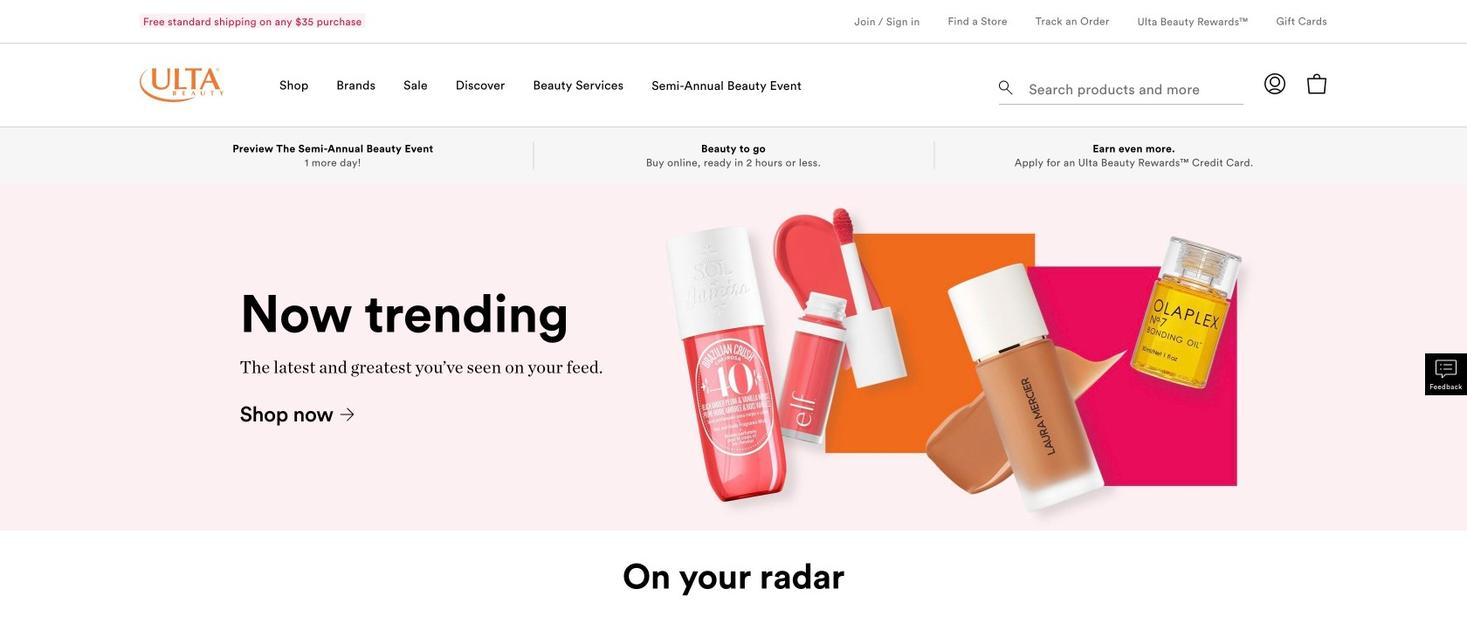 Task type: describe. For each thing, give the bounding box(es) containing it.
0 items in bag image
[[1307, 73, 1328, 94]]

now trending the latest and greatest you've seen on your feed. image
[[641, 183, 1363, 531]]



Task type: locate. For each thing, give the bounding box(es) containing it.
None search field
[[1000, 66, 1244, 108]]

Search products and more search field
[[1027, 70, 1239, 101]]

log in to your ulta account image
[[1265, 73, 1286, 94]]



Task type: vqa. For each thing, say whether or not it's contained in the screenshot.
0 Items in Bag image
yes



